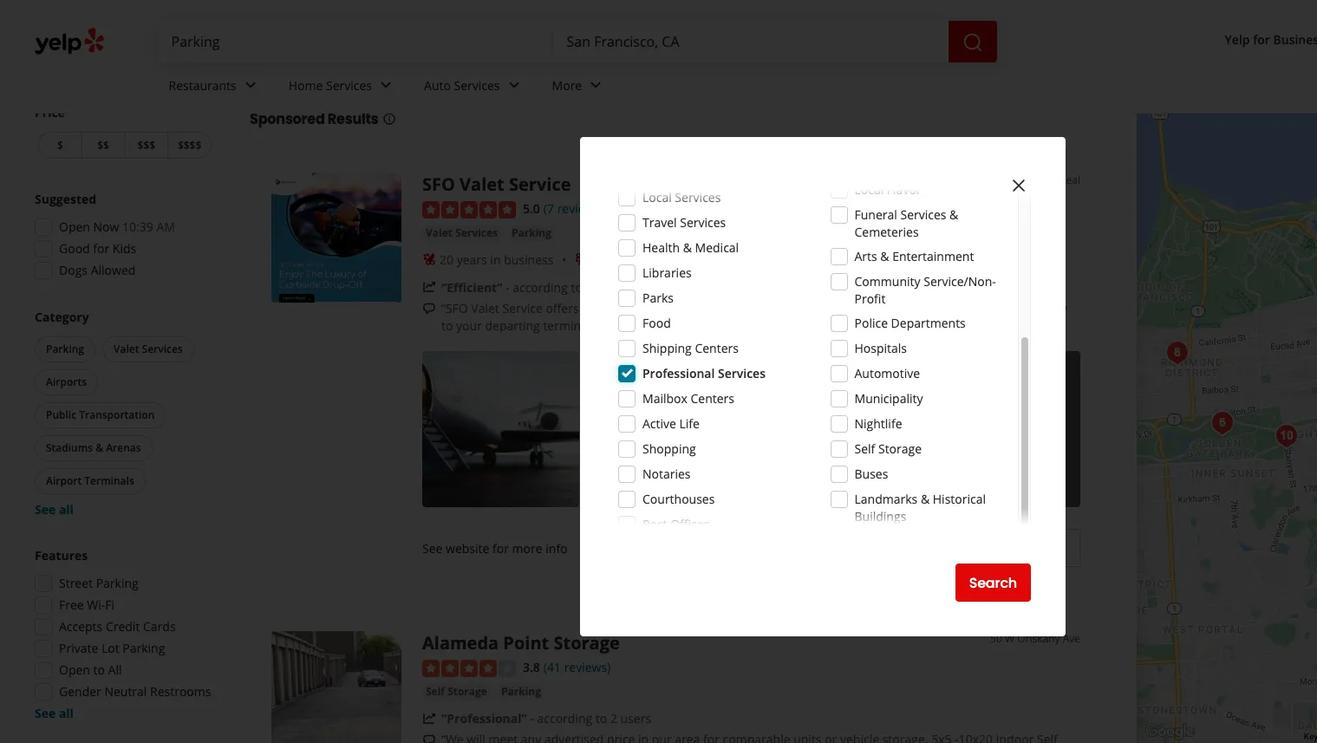 Task type: locate. For each thing, give the bounding box(es) containing it.
valet services up the transportation
[[114, 342, 183, 356]]

- down '20 years in business'
[[506, 279, 509, 295]]

1 horizontal spatial 24 chevron down v2 image
[[585, 75, 606, 96]]

valet services inside group
[[114, 342, 183, 356]]

curbside
[[582, 300, 631, 316]]

all down airport
[[59, 501, 74, 518]]

16 trending v2 image for "efficient"
[[422, 280, 436, 294]]

according for "efficient"
[[513, 279, 568, 295]]

24 chevron down v2 image right near
[[503, 75, 524, 96]]

1 open from the top
[[59, 219, 90, 235]]

professional services
[[643, 365, 766, 382]]

services up health & medical
[[680, 214, 726, 231]]

home services
[[289, 77, 372, 93]]

post
[[643, 516, 667, 532]]

according
[[513, 279, 568, 295], [537, 710, 592, 727]]

for right "yelp"
[[1253, 32, 1270, 48]]

0 vertical spatial see all
[[35, 501, 74, 518]]

category
[[35, 309, 89, 325]]

0 vertical spatial in
[[490, 251, 501, 268]]

2 vertical spatial group
[[29, 547, 215, 722]]

see all for category
[[35, 501, 74, 518]]

2 vertical spatial service
[[672, 317, 712, 334]]

local up 'funeral'
[[855, 181, 884, 198]]

24 chevron down v2 image inside auto services link
[[503, 75, 524, 96]]

airports
[[46, 375, 87, 389]]

services down 'flavor' at the right top of page
[[900, 206, 946, 223]]

storage down nightlife
[[878, 440, 922, 457]]

in right years
[[490, 251, 501, 268]]

2 24 chevron down v2 image from the left
[[585, 75, 606, 96]]

24 chevron down v2 image for home services
[[375, 75, 396, 96]]

shipping
[[643, 340, 692, 356]]

1 vertical spatial see all button
[[35, 705, 74, 721]]

service up departing
[[502, 300, 543, 316]]

group containing features
[[29, 547, 215, 722]]

0 horizontal spatial 24 chevron down v2 image
[[240, 75, 261, 96]]

community service/non- profit
[[855, 273, 996, 307]]

1 16 speech v2 image from the top
[[422, 302, 436, 316]]

self inside search "dialog"
[[855, 440, 875, 457]]

see all button down gender
[[35, 705, 74, 721]]

& inside funeral services & cemeteries
[[950, 206, 958, 223]]

0 horizontal spatial self
[[426, 684, 445, 699]]

price group
[[35, 104, 215, 162]]

24 chevron down v2 image right more
[[585, 75, 606, 96]]

google image
[[1141, 721, 1198, 743]]

1 vertical spatial for
[[93, 240, 109, 257]]

1 horizontal spatial valet services button
[[422, 224, 501, 242]]

to left 1
[[571, 279, 583, 295]]

2 horizontal spatial for
[[1253, 32, 1270, 48]]

1 horizontal spatial in
[[910, 300, 920, 316]]

am
[[156, 219, 175, 235]]

for up dogs allowed
[[93, 240, 109, 257]]

stadiums
[[46, 440, 93, 455]]

users
[[620, 710, 651, 727]]

self down 3.8 star rating image
[[426, 684, 445, 699]]

0 vertical spatial for
[[1253, 32, 1270, 48]]

to left all
[[93, 662, 105, 678]]

1 24 chevron down v2 image from the left
[[375, 75, 396, 96]]

& for arts & entertainment
[[880, 248, 889, 264]]

more
[[552, 77, 582, 93]]

representative
[[716, 317, 798, 334]]

reviews) right (7
[[557, 200, 604, 217]]

reviews)
[[557, 200, 604, 217], [564, 659, 611, 676]]

0 vertical spatial self
[[855, 440, 875, 457]]

0 vertical spatial open
[[59, 219, 90, 235]]

travel
[[643, 214, 677, 231]]

2
[[610, 710, 617, 727]]

1
[[586, 279, 593, 295]]

0 horizontal spatial valet services button
[[102, 336, 194, 362]]

1 vertical spatial self
[[426, 684, 445, 699]]

transportation
[[79, 408, 155, 422]]

1 vertical spatial in
[[910, 300, 920, 316]]

service for sfo valet service
[[509, 173, 571, 196]]

buildings
[[855, 508, 906, 525]]

24 chevron down v2 image up 16 info v2 image
[[375, 75, 396, 96]]

accepts credit cards
[[59, 618, 176, 635]]

"professional"
[[441, 710, 527, 727]]

16 speech v2 image down self storage button
[[422, 733, 436, 743]]

see all
[[35, 501, 74, 518], [35, 705, 74, 721]]

accepts
[[59, 618, 103, 635]]

now
[[93, 219, 119, 235]]

1 horizontal spatial more
[[837, 317, 869, 334]]

& left historical
[[921, 491, 930, 507]]

for right website
[[493, 541, 509, 557]]

sfo right at
[[724, 300, 746, 316]]

self storage down nightlife
[[855, 440, 922, 457]]

1 vertical spatial 16 speech v2 image
[[422, 733, 436, 743]]

2 24 chevron down v2 image from the left
[[503, 75, 524, 96]]

parking down 3.8
[[501, 684, 541, 699]]

0 horizontal spatial -
[[506, 279, 509, 295]]

1 vertical spatial storage
[[554, 632, 620, 655]]

16 trending v2 image down self storage link
[[422, 712, 436, 726]]

all for category
[[59, 501, 74, 518]]

services up the transportation
[[142, 342, 183, 356]]

- for "professional"
[[530, 710, 534, 727]]

valet down valet
[[641, 317, 669, 334]]

1860
[[982, 173, 1006, 187]]

for inside button
[[1253, 32, 1270, 48]]

parking link
[[508, 224, 555, 242], [498, 683, 545, 701]]

map region
[[952, 98, 1317, 743]]

open for open now 10:39 am
[[59, 219, 90, 235]]

gender
[[59, 683, 101, 700]]

storage down 3.8 star rating image
[[448, 684, 487, 699]]

1 vertical spatial reviews)
[[564, 659, 611, 676]]

0 horizontal spatial local
[[643, 189, 672, 206]]

5.0 link
[[523, 199, 540, 218]]

0 vertical spatial self storage
[[855, 440, 922, 457]]

valet inside group
[[114, 342, 139, 356]]

1 vertical spatial 16 trending v2 image
[[422, 712, 436, 726]]

1 vertical spatial valet services
[[114, 342, 183, 356]]

for
[[1253, 32, 1270, 48], [93, 240, 109, 257], [493, 541, 509, 557]]

1 horizontal spatial 24 chevron down v2 image
[[503, 75, 524, 96]]

will…"
[[801, 317, 834, 334]]

(41 reviews)
[[544, 659, 611, 676]]

$$$ button
[[124, 132, 168, 159]]

valet services button down 5 star rating image
[[422, 224, 501, 242]]

service down parking
[[672, 317, 712, 334]]

& inside "button"
[[96, 440, 103, 455]]

see all for features
[[35, 705, 74, 721]]

0 vertical spatial 16 speech v2 image
[[422, 302, 436, 316]]

all down gender
[[59, 705, 74, 721]]

1 vertical spatial sfo
[[724, 300, 746, 316]]

16 trending v2 image down 16 years in business v2 icon
[[422, 280, 436, 294]]

& up entertainment
[[950, 206, 958, 223]]

& right arts
[[880, 248, 889, 264]]

international
[[750, 300, 823, 316]]

self storage down 3.8 star rating image
[[426, 684, 487, 699]]

1 horizontal spatial valet services
[[426, 225, 498, 240]]

0 vertical spatial according
[[513, 279, 568, 295]]

$$ button
[[81, 132, 124, 159]]

automotive
[[855, 365, 920, 382]]

0 horizontal spatial 24 chevron down v2 image
[[375, 75, 396, 96]]

parking button for sfo valet service
[[508, 224, 555, 242]]

50 w oriskany ave
[[990, 632, 1080, 646]]

according for "professional"
[[537, 710, 592, 727]]

1 vertical spatial centers
[[691, 390, 734, 407]]

1 vertical spatial -
[[530, 710, 534, 727]]

0 horizontal spatial valet services
[[114, 342, 183, 356]]

16 trending v2 image
[[422, 280, 436, 294], [422, 712, 436, 726]]

sfo valet service image
[[271, 173, 401, 303]]

service up the 5.0 link in the left top of the page
[[509, 173, 571, 196]]

see all down airport
[[35, 501, 74, 518]]

more down 'airport.'
[[837, 317, 869, 334]]

storage up (41 reviews) link
[[554, 632, 620, 655]]

24 chevron down v2 image for more
[[585, 75, 606, 96]]

0 horizontal spatial more
[[512, 541, 542, 557]]

kids
[[113, 240, 136, 257]]

16 speech v2 image
[[422, 302, 436, 316], [422, 733, 436, 743]]

alameda point storage link
[[422, 632, 620, 655]]

funeral services & cemeteries
[[855, 206, 958, 240]]

parks
[[643, 290, 674, 306]]

services down 5 star rating image
[[455, 225, 498, 240]]

(7
[[544, 200, 554, 217]]

2 horizontal spatial sfo
[[724, 300, 746, 316]]

16 years in business v2 image
[[422, 253, 436, 267]]

auto
[[424, 77, 451, 93]]

0 vertical spatial more
[[837, 317, 869, 334]]

"sfo valet service offers curbside valet parking at sfo international airport. check-in online, then head directly to your departing terminal. an sfo valet service representative will…"
[[441, 300, 1067, 334]]

parking button down 3.8
[[498, 683, 545, 701]]

& down travel services
[[683, 239, 692, 256]]

0 vertical spatial all
[[59, 501, 74, 518]]

3.8 link
[[523, 658, 540, 677]]

oriskany
[[1017, 632, 1060, 646]]

valet services down 5 star rating image
[[426, 225, 498, 240]]

(7 reviews) link
[[544, 199, 604, 218]]

info
[[546, 541, 568, 557]]

2 vertical spatial storage
[[448, 684, 487, 699]]

& left arenas
[[96, 440, 103, 455]]

16 speech v2 image for alameda point storage
[[422, 733, 436, 743]]

for inside group
[[93, 240, 109, 257]]

1 vertical spatial service
[[502, 300, 543, 316]]

your
[[456, 317, 482, 334]]

20
[[440, 251, 454, 268]]

parking button for alameda point storage
[[498, 683, 545, 701]]

years
[[457, 251, 487, 268]]

home services link
[[275, 62, 410, 113]]

post offices
[[643, 516, 710, 532]]

1 vertical spatial open
[[59, 662, 90, 678]]

24 chevron down v2 image inside restaurants link
[[240, 75, 261, 96]]

local
[[855, 181, 884, 198], [643, 189, 672, 206]]

1 horizontal spatial self
[[855, 440, 875, 457]]

2 see all button from the top
[[35, 705, 74, 721]]

offers
[[546, 300, 579, 316]]

self up buses
[[855, 440, 875, 457]]

parking link down 5.0 at the left
[[508, 224, 555, 242]]

operated
[[686, 251, 738, 268]]

1 24 chevron down v2 image from the left
[[240, 75, 261, 96]]

2 all from the top
[[59, 705, 74, 721]]

0 vertical spatial -
[[506, 279, 509, 295]]

in left online,
[[910, 300, 920, 316]]

0 vertical spatial service
[[509, 173, 571, 196]]

1 vertical spatial parking link
[[498, 683, 545, 701]]

reviews) right the (41
[[564, 659, 611, 676]]

0 vertical spatial centers
[[695, 340, 739, 356]]

2 see all from the top
[[35, 705, 74, 721]]

24 chevron down v2 image inside more link
[[585, 75, 606, 96]]

kezar parking lot image
[[1269, 419, 1304, 453]]

1 vertical spatial all
[[59, 705, 74, 721]]

local services
[[643, 189, 721, 206]]

24 chevron down v2 image
[[240, 75, 261, 96], [503, 75, 524, 96]]

valet services button
[[422, 224, 501, 242], [102, 336, 194, 362]]

-
[[506, 279, 509, 295], [530, 710, 534, 727]]

parking link down 3.8
[[498, 683, 545, 701]]

2 16 trending v2 image from the top
[[422, 712, 436, 726]]

1 vertical spatial according
[[537, 710, 592, 727]]

1 horizontal spatial local
[[855, 181, 884, 198]]

sfo right an
[[615, 317, 638, 334]]

features
[[35, 547, 88, 564]]

24 chevron down v2 image inside home services link
[[375, 75, 396, 96]]

0 vertical spatial reviews)
[[557, 200, 604, 217]]

parking button up airports
[[35, 336, 95, 362]]

2 vertical spatial sfo
[[615, 317, 638, 334]]

0 vertical spatial parking link
[[508, 224, 555, 242]]

1 horizontal spatial self storage
[[855, 440, 922, 457]]

$$$$
[[178, 138, 201, 153]]

0 vertical spatial 16 trending v2 image
[[422, 280, 436, 294]]

centers up professional services
[[695, 340, 739, 356]]

arts
[[855, 248, 877, 264]]

see all down gender
[[35, 705, 74, 721]]

arts & entertainment
[[855, 248, 974, 264]]

1 horizontal spatial -
[[530, 710, 534, 727]]

in inside "sfo valet service offers curbside valet parking at sfo international airport. check-in online, then head directly to your departing terminal. an sfo valet service representative will…"
[[910, 300, 920, 316]]

restaurants
[[169, 77, 236, 93]]

all for features
[[59, 705, 74, 721]]

1 vertical spatial self storage
[[426, 684, 487, 699]]

1 horizontal spatial storage
[[554, 632, 620, 655]]

1 16 trending v2 image from the top
[[422, 280, 436, 294]]

centers down professional services
[[691, 390, 734, 407]]

&
[[950, 206, 958, 223], [683, 239, 692, 256], [880, 248, 889, 264], [674, 251, 683, 268], [96, 440, 103, 455], [921, 491, 930, 507]]

1 see all from the top
[[35, 501, 74, 518]]

service for "sfo valet service offers curbside valet parking at sfo international airport. check-in online, then head directly to your departing terminal. an sfo valet service representative will…"
[[502, 300, 543, 316]]

$$$$ button
[[168, 132, 212, 159]]

16 speech v2 image left "sfo
[[422, 302, 436, 316]]

all
[[59, 501, 74, 518], [59, 705, 74, 721]]

valet services button up the transportation
[[102, 336, 194, 362]]

terminal.
[[543, 317, 594, 334]]

local for local flavor
[[855, 181, 884, 198]]

services up results
[[326, 77, 372, 93]]

open down the private
[[59, 662, 90, 678]]

2 open from the top
[[59, 662, 90, 678]]

0 vertical spatial sfo
[[422, 173, 455, 196]]

1860 el camino real
[[982, 173, 1080, 187]]

an
[[597, 317, 612, 334]]

0 vertical spatial parking button
[[508, 224, 555, 242]]

geary mall garage image
[[1160, 336, 1194, 370]]

website
[[446, 541, 489, 557]]

family-
[[592, 251, 633, 268]]

close image
[[1008, 175, 1029, 196]]

valet up your
[[471, 300, 499, 316]]

to down "sfo
[[441, 317, 453, 334]]

1 vertical spatial see all
[[35, 705, 74, 721]]

None search field
[[157, 21, 1000, 62]]

0 horizontal spatial storage
[[448, 684, 487, 699]]

valet up the transportation
[[114, 342, 139, 356]]

1 see all button from the top
[[35, 501, 74, 518]]

services right auto
[[454, 77, 500, 93]]

airports button
[[35, 369, 98, 395]]

1 horizontal spatial for
[[493, 541, 509, 557]]

1 all from the top
[[59, 501, 74, 518]]

group
[[29, 191, 215, 284], [31, 309, 215, 519], [29, 547, 215, 722]]

& inside the landmarks & historical buildings
[[921, 491, 930, 507]]

24 chevron down v2 image right restaurants
[[240, 75, 261, 96]]

parking button down 5.0 at the left
[[508, 224, 555, 242]]

& right owned
[[674, 251, 683, 268]]

sponsored results
[[250, 109, 378, 129]]

local up travel
[[643, 189, 672, 206]]

fi
[[105, 597, 115, 613]]

more left info
[[512, 541, 542, 557]]

professional
[[643, 365, 715, 382]]

yelp for busines
[[1225, 32, 1317, 48]]

0 vertical spatial group
[[29, 191, 215, 284]]

yelp for busines button
[[1218, 25, 1317, 56]]

0 horizontal spatial self storage
[[426, 684, 487, 699]]

1 vertical spatial group
[[31, 309, 215, 519]]

24 chevron down v2 image
[[375, 75, 396, 96], [585, 75, 606, 96]]

1 vertical spatial more
[[512, 541, 542, 557]]

sfo up 5 star rating image
[[422, 173, 455, 196]]

portfolio
[[989, 421, 1038, 437]]

sponsored
[[250, 109, 325, 129]]

1 vertical spatial valet services button
[[102, 336, 194, 362]]

search image
[[962, 32, 983, 53]]

open up the good
[[59, 219, 90, 235]]

0 horizontal spatial for
[[93, 240, 109, 257]]

2 horizontal spatial storage
[[878, 440, 922, 457]]

according down the business
[[513, 279, 568, 295]]

0 vertical spatial see all button
[[35, 501, 74, 518]]

2 16 speech v2 image from the top
[[422, 733, 436, 743]]

- for "efficient"
[[506, 279, 509, 295]]

for for kids
[[93, 240, 109, 257]]

service
[[509, 173, 571, 196], [502, 300, 543, 316], [672, 317, 712, 334]]

& for landmarks & historical buildings
[[921, 491, 930, 507]]

2 vertical spatial parking button
[[498, 683, 545, 701]]

funeral
[[855, 206, 897, 223]]

0 vertical spatial storage
[[878, 440, 922, 457]]

self storage link
[[422, 683, 491, 701]]

for for busines
[[1253, 32, 1270, 48]]

10:39
[[122, 219, 153, 235]]

key button
[[1304, 731, 1317, 743]]

- right "professional"
[[530, 710, 534, 727]]

see all button down airport
[[35, 501, 74, 518]]

according left 2
[[537, 710, 592, 727]]



Task type: describe. For each thing, give the bounding box(es) containing it.
open now 10:39 am
[[59, 219, 175, 235]]

alameda point storage image
[[271, 632, 401, 743]]

neutral
[[104, 683, 147, 700]]

& for health & medical
[[683, 239, 692, 256]]

courthouses
[[643, 491, 715, 507]]

services down representative
[[718, 365, 766, 382]]

user
[[596, 279, 621, 295]]

airport terminals button
[[35, 468, 145, 494]]

$$
[[97, 138, 109, 153]]

24 chevron down v2 image for restaurants
[[240, 75, 261, 96]]

3.8 star rating image
[[422, 660, 516, 677]]

1 horizontal spatial sfo
[[615, 317, 638, 334]]

sfo valet service link
[[422, 173, 571, 196]]

health
[[643, 239, 680, 256]]

ave
[[1063, 632, 1080, 646]]

credit
[[106, 618, 140, 635]]

24 chevron down v2 image for auto services
[[503, 75, 524, 96]]

services inside valet services link
[[455, 225, 498, 240]]

storage inside button
[[448, 684, 487, 699]]

entertainment
[[892, 248, 974, 264]]

free
[[59, 597, 84, 613]]

restrooms
[[150, 683, 211, 700]]

good for kids
[[59, 240, 136, 257]]

0 vertical spatial valet services
[[426, 225, 498, 240]]

0 horizontal spatial in
[[490, 251, 501, 268]]

see portfolio link
[[924, 351, 1080, 508]]

2 vertical spatial for
[[493, 541, 509, 557]]

16 info v2 image
[[382, 112, 396, 126]]

california
[[661, 62, 763, 90]]

search
[[969, 573, 1017, 593]]

valet up 5 star rating image
[[460, 173, 504, 196]]

price
[[35, 104, 65, 121]]

see portfolio
[[966, 421, 1038, 437]]

police
[[855, 315, 888, 331]]

buses
[[855, 466, 888, 482]]

sort:
[[943, 70, 969, 87]]

to left 2
[[596, 710, 607, 727]]

real
[[1060, 173, 1080, 187]]

restaurants link
[[155, 62, 275, 113]]

20 years in business
[[440, 251, 554, 268]]

search dialog
[[0, 0, 1317, 743]]

services inside home services link
[[326, 77, 372, 93]]

self storage button
[[422, 683, 491, 701]]

parking down cards
[[122, 640, 165, 656]]

services inside auto services link
[[454, 77, 500, 93]]

see inside see portfolio link
[[966, 421, 986, 437]]

group containing category
[[31, 309, 215, 519]]

top 10 best parking near san francisco, california
[[250, 62, 763, 90]]

municipality
[[855, 390, 923, 407]]

services inside group
[[142, 342, 183, 356]]

top
[[250, 62, 288, 90]]

point
[[503, 632, 549, 655]]

travel services
[[643, 214, 726, 231]]

parking up 16 info v2 image
[[366, 62, 447, 90]]

hospitals
[[855, 340, 907, 356]]

stadiums & arenas
[[46, 440, 141, 455]]

open for open to all
[[59, 662, 90, 678]]

$ button
[[38, 132, 81, 159]]

to inside group
[[93, 662, 105, 678]]

see all button for features
[[35, 705, 74, 721]]

head
[[994, 300, 1023, 316]]

see all button for category
[[35, 501, 74, 518]]

local for local services
[[643, 189, 672, 206]]

notaries
[[643, 466, 691, 482]]

good
[[59, 240, 90, 257]]

16 family owned v2 image
[[575, 253, 589, 267]]

business categories element
[[155, 62, 1317, 113]]

16 trending v2 image for "professional"
[[422, 712, 436, 726]]

(7 reviews)
[[544, 200, 604, 217]]

service/non-
[[924, 273, 996, 290]]

alameda point storage
[[422, 632, 620, 655]]

self storage inside button
[[426, 684, 487, 699]]

5 star rating image
[[422, 201, 516, 218]]

"efficient"
[[441, 279, 502, 295]]

nightlife
[[855, 415, 902, 432]]

5.0
[[523, 200, 540, 217]]

valet up 20
[[426, 225, 453, 240]]

3.8
[[523, 659, 540, 676]]

16 speech v2 image for sfo valet service
[[422, 302, 436, 316]]

parking down 5.0 at the left
[[512, 225, 551, 240]]

group containing suggested
[[29, 191, 215, 284]]

0 horizontal spatial sfo
[[422, 173, 455, 196]]

directly
[[1026, 300, 1067, 316]]

el
[[1009, 173, 1017, 187]]

music concourse parking image
[[1205, 406, 1240, 440]]

auto services
[[424, 77, 500, 93]]

parking link for point
[[498, 683, 545, 701]]

1 vertical spatial parking button
[[35, 336, 95, 362]]

self storage inside search "dialog"
[[855, 440, 922, 457]]

valet services link
[[422, 224, 501, 242]]

& for stadiums & arenas
[[96, 440, 103, 455]]

gender neutral restrooms
[[59, 683, 211, 700]]

parking link for valet
[[508, 224, 555, 242]]

search button
[[955, 564, 1031, 602]]

departing
[[485, 317, 540, 334]]

to inside "sfo valet service offers curbside valet parking at sfo international airport. check-in online, then head directly to your departing terminal. an sfo valet service representative will…"
[[441, 317, 453, 334]]

0 vertical spatial valet services button
[[422, 224, 501, 242]]

centers for shipping centers
[[695, 340, 739, 356]]

profit
[[855, 290, 886, 307]]

medical
[[695, 239, 739, 256]]

reviews) for alameda point storage
[[564, 659, 611, 676]]

landmarks
[[855, 491, 918, 507]]

life
[[679, 415, 700, 432]]

see website for more info
[[422, 541, 568, 557]]

results
[[328, 109, 378, 129]]

historical
[[933, 491, 986, 507]]

reviews) for sfo valet service
[[557, 200, 604, 217]]

storage inside search "dialog"
[[878, 440, 922, 457]]

arenas
[[106, 440, 141, 455]]

private
[[59, 640, 98, 656]]

services up travel services
[[675, 189, 721, 206]]

best
[[317, 62, 362, 90]]

cards
[[143, 618, 176, 635]]

parking down category
[[46, 342, 84, 356]]

services inside funeral services & cemeteries
[[900, 206, 946, 223]]

more link
[[837, 317, 869, 334]]

wi-
[[87, 597, 105, 613]]

airport terminals
[[46, 473, 134, 488]]

shopping
[[643, 440, 696, 457]]

10
[[292, 62, 313, 90]]

public
[[46, 408, 76, 422]]

community
[[855, 273, 920, 290]]

landmarks & historical buildings
[[855, 491, 986, 525]]

suggested
[[35, 191, 96, 207]]

50
[[990, 632, 1002, 646]]

free wi-fi
[[59, 597, 115, 613]]

terminals
[[84, 473, 134, 488]]

centers for mailbox centers
[[691, 390, 734, 407]]

busines
[[1273, 32, 1317, 48]]

parking up fi
[[96, 575, 138, 591]]

alameda
[[422, 632, 499, 655]]

parking
[[664, 300, 707, 316]]

self inside button
[[426, 684, 445, 699]]

dogs
[[59, 262, 88, 278]]



Task type: vqa. For each thing, say whether or not it's contained in the screenshot.
Passport Application Notarization
no



